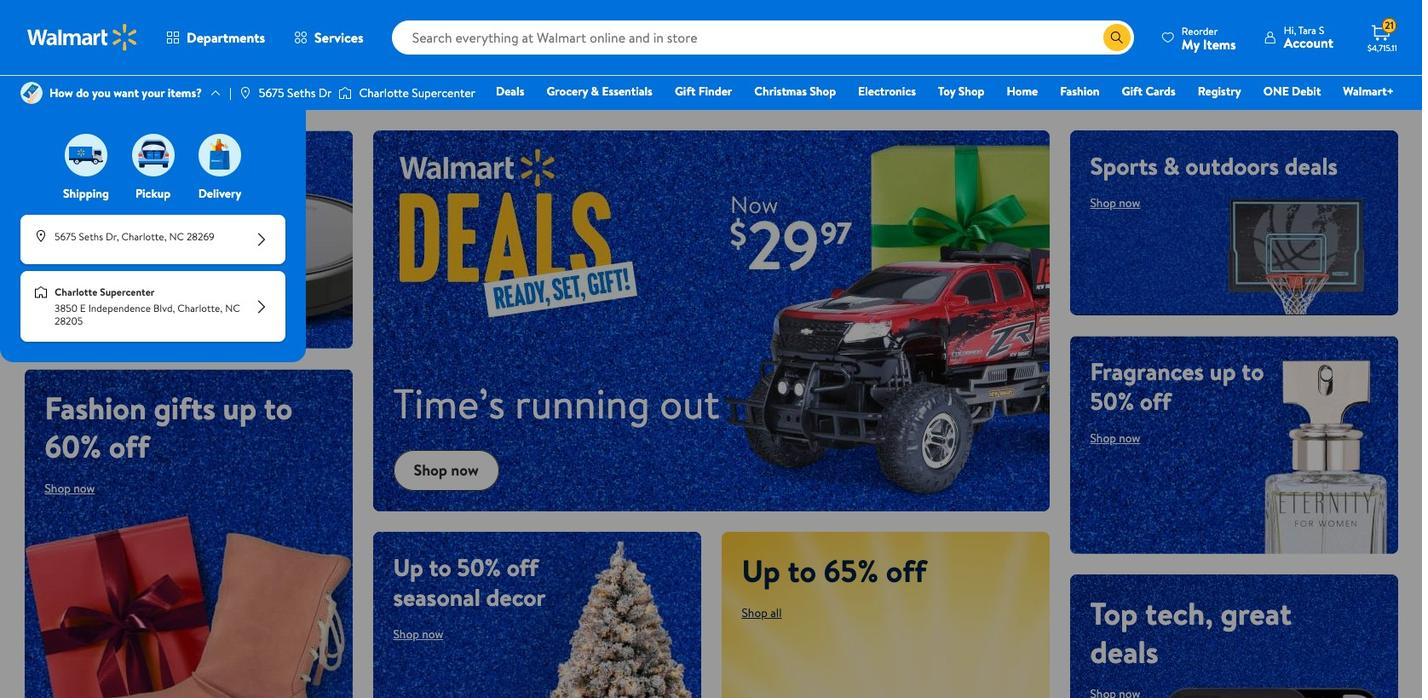 Task type: describe. For each thing, give the bounding box(es) containing it.
to inside fragrances up to 50% off
[[1242, 354, 1265, 387]]

how
[[49, 84, 73, 101]]

5675 seths dr
[[259, 84, 332, 101]]

your
[[142, 84, 165, 101]]

to for up to 30% off home
[[81, 149, 103, 182]]

shop for fragrances up to 50% off
[[1091, 429, 1117, 446]]

charlotte for charlotte supercenter 3850 e independence blvd, charlotte, nc 28205
[[55, 285, 97, 299]]

charlotte, inside charlotte supercenter 3850 e independence blvd, charlotte, nc 28205
[[177, 301, 223, 315]]

deals for sports & outdoors deals
[[1285, 149, 1338, 182]]

top tech, great deals
[[1091, 592, 1292, 673]]

to for up to 65% off
[[788, 549, 817, 592]]

28205
[[55, 314, 83, 328]]

search icon image
[[1111, 31, 1124, 44]]

toy
[[938, 83, 956, 100]]

nc inside button
[[169, 229, 184, 243]]

cards
[[1146, 83, 1176, 100]]

grocery & essentials
[[547, 83, 653, 100]]

shop all link
[[742, 604, 782, 621]]

up for up to 65% off
[[742, 549, 781, 592]]

 image for pickup
[[132, 134, 174, 176]]

now for fashion gifts up to 60% off
[[74, 480, 95, 497]]

shipping
[[63, 185, 109, 202]]

now for fragrances up to 50% off
[[1119, 429, 1141, 446]]

deals link
[[488, 82, 532, 101]]

now for up to 30% off home
[[74, 194, 95, 211]]

christmas shop link
[[747, 82, 844, 101]]

pickup button
[[128, 130, 178, 202]]

charlotte supercenter 3850 e independence blvd, charlotte, nc 28205
[[55, 285, 240, 328]]

off for up to 65% off
[[886, 549, 927, 592]]

decor
[[486, 580, 546, 613]]

gift for gift cards
[[1122, 83, 1143, 100]]

one debit
[[1264, 83, 1321, 100]]

blvd,
[[153, 301, 175, 315]]

off inside fragrances up to 50% off
[[1140, 384, 1172, 417]]

home link
[[999, 82, 1046, 101]]

one debit link
[[1256, 82, 1329, 101]]

sports
[[1091, 149, 1158, 182]]

shop now link for fashion gifts up to 60% off
[[45, 480, 95, 497]]

charlotte supercenter
[[359, 84, 476, 101]]

services button
[[280, 17, 378, 58]]

departments
[[187, 28, 265, 47]]

seths for dr,
[[79, 229, 103, 243]]

 image for charlotte supercenter
[[339, 84, 352, 101]]

debit
[[1292, 83, 1321, 100]]

time's running out
[[393, 375, 720, 432]]

fragrances
[[1091, 354, 1205, 387]]

50% inside fragrances up to 50% off
[[1091, 384, 1135, 417]]

christmas
[[755, 83, 807, 100]]

running
[[515, 375, 650, 432]]

deals
[[496, 83, 525, 100]]

off inside fashion gifts up to 60% off
[[109, 425, 149, 468]]

shop all
[[742, 604, 782, 621]]

home
[[195, 149, 253, 182]]

hi, tara s account
[[1284, 23, 1334, 52]]

up for up to 50% off seasonal decor
[[393, 550, 423, 584]]

gift cards link
[[1115, 82, 1184, 101]]

now for time's running out
[[451, 460, 479, 481]]

toy shop link
[[931, 82, 993, 101]]

up for up to 30% off home
[[45, 149, 75, 182]]

dr
[[319, 84, 332, 101]]

charlotte, inside button
[[121, 229, 167, 243]]

 image for shipping
[[65, 134, 107, 176]]

50% inside up to 50% off seasonal decor
[[457, 550, 501, 584]]

top
[[1091, 592, 1138, 635]]

toy shop
[[938, 83, 985, 100]]

tara
[[1299, 23, 1317, 38]]

out
[[660, 375, 720, 432]]

items?
[[168, 84, 202, 101]]

registry
[[1198, 83, 1242, 100]]

departments button
[[152, 17, 280, 58]]

21
[[1385, 18, 1394, 33]]

shop now link for sports & outdoors deals
[[1091, 194, 1141, 211]]

all
[[771, 604, 782, 621]]

items
[[1203, 35, 1237, 53]]

now for sports & outdoors deals
[[1119, 194, 1141, 211]]

shipping button
[[61, 130, 111, 202]]

shop now for fashion gifts up to 60% off
[[45, 480, 95, 497]]

up to 30% off home
[[45, 149, 253, 182]]

supercenter for charlotte supercenter 3850 e independence blvd, charlotte, nc 28205
[[100, 285, 155, 299]]

3850
[[55, 301, 78, 315]]

shop for up to 65% off
[[742, 604, 768, 621]]

electronics link
[[851, 82, 924, 101]]

gift finder link
[[667, 82, 740, 101]]

up to 65% off
[[742, 549, 927, 592]]

essentials
[[602, 83, 653, 100]]

5675 for 5675 seths dr
[[259, 84, 284, 101]]

gift finder
[[675, 83, 732, 100]]



Task type: vqa. For each thing, say whether or not it's contained in the screenshot.
rightmost Supercenter
yes



Task type: locate. For each thing, give the bounding box(es) containing it.
charlotte, right blvd,
[[177, 301, 223, 315]]

shop now
[[45, 194, 95, 211], [1091, 194, 1141, 211], [1091, 429, 1141, 446], [414, 460, 479, 481], [45, 480, 95, 497], [393, 625, 444, 642]]

walmart image
[[27, 24, 138, 51]]

shop now link down sports
[[1091, 194, 1141, 211]]

 image for delivery
[[199, 134, 241, 176]]

seths inside button
[[79, 229, 103, 243]]

 image for how do you want your items?
[[20, 82, 43, 104]]

Search search field
[[392, 20, 1134, 55]]

walmart+
[[1344, 83, 1395, 100]]

clear search field text image
[[1083, 30, 1097, 44]]

1 vertical spatial  image
[[34, 229, 48, 243]]

gift inside gift cards link
[[1122, 83, 1143, 100]]

s
[[1319, 23, 1325, 38]]

reorder
[[1182, 23, 1218, 38]]

shop now link for time's running out
[[393, 450, 499, 491]]

shop now down 'time's'
[[414, 460, 479, 481]]

0 horizontal spatial nc
[[169, 229, 184, 243]]

0 horizontal spatial  image
[[34, 229, 48, 243]]

supercenter for charlotte supercenter
[[412, 84, 476, 101]]

5675 for 5675 seths dr, charlotte, nc 28269
[[55, 229, 76, 243]]

one
[[1264, 83, 1289, 100]]

0 vertical spatial fashion
[[1061, 83, 1100, 100]]

2 gift from the left
[[1122, 83, 1143, 100]]

1 vertical spatial 5675
[[55, 229, 76, 243]]

5675 inside button
[[55, 229, 76, 243]]

up inside up to 50% off seasonal decor
[[393, 550, 423, 584]]

1 horizontal spatial supercenter
[[412, 84, 476, 101]]

shop now link down 60%
[[45, 480, 95, 497]]

reorder my items
[[1182, 23, 1237, 53]]

christmas shop
[[755, 83, 836, 100]]

independence
[[88, 301, 151, 315]]

nc left 28269
[[169, 229, 184, 243]]

supercenter inside charlotte supercenter 3850 e independence blvd, charlotte, nc 28205
[[100, 285, 155, 299]]

finder
[[699, 83, 732, 100]]

|
[[229, 84, 232, 101]]

fragrances up to 50% off
[[1091, 354, 1265, 417]]

nc right blvd,
[[225, 301, 240, 315]]

1 horizontal spatial fashion
[[1061, 83, 1100, 100]]

0 vertical spatial seths
[[287, 84, 316, 101]]

now down 'seasonal'
[[422, 625, 444, 642]]

Walmart Site-Wide search field
[[392, 20, 1134, 55]]

fashion for fashion gifts up to 60% off
[[45, 387, 146, 430]]

1 horizontal spatial  image
[[239, 86, 252, 100]]

grocery & essentials link
[[539, 82, 661, 101]]

shop for sports & outdoors deals
[[1091, 194, 1117, 211]]

great
[[1221, 592, 1292, 635]]

shop down 60%
[[45, 480, 71, 497]]

account
[[1284, 33, 1334, 52]]

0 horizontal spatial &
[[591, 83, 599, 100]]

shop for fashion gifts up to 60% off
[[45, 480, 71, 497]]

1 vertical spatial charlotte
[[55, 285, 97, 299]]

0 horizontal spatial 50%
[[457, 550, 501, 584]]

shop now for fragrances up to 50% off
[[1091, 429, 1141, 446]]

0 vertical spatial 5675
[[259, 84, 284, 101]]

1 vertical spatial nc
[[225, 301, 240, 315]]

0 vertical spatial deals
[[1285, 149, 1338, 182]]

0 horizontal spatial seths
[[79, 229, 103, 243]]

 image left dr,
[[34, 229, 48, 243]]

shop down fragrances
[[1091, 429, 1117, 446]]

gifts
[[154, 387, 216, 430]]

now down 60%
[[74, 480, 95, 497]]

my
[[1182, 35, 1200, 53]]

now down sports
[[1119, 194, 1141, 211]]

seths left 'dr'
[[287, 84, 316, 101]]

shop for up to 50% off seasonal decor
[[393, 625, 419, 642]]

1 horizontal spatial up
[[1210, 354, 1237, 387]]

nc inside charlotte supercenter 3850 e independence blvd, charlotte, nc 28205
[[225, 301, 240, 315]]

30%
[[109, 149, 152, 182]]

shop now down 60%
[[45, 480, 95, 497]]

0 vertical spatial  image
[[239, 86, 252, 100]]

1 horizontal spatial &
[[1164, 149, 1180, 182]]

supercenter left deals
[[412, 84, 476, 101]]

to inside fashion gifts up to 60% off
[[264, 387, 293, 430]]

0 vertical spatial nc
[[169, 229, 184, 243]]

0 horizontal spatial up
[[223, 387, 257, 430]]

do
[[76, 84, 89, 101]]

0 vertical spatial &
[[591, 83, 599, 100]]

outdoors
[[1186, 149, 1280, 182]]

off
[[158, 149, 189, 182], [1140, 384, 1172, 417], [109, 425, 149, 468], [886, 549, 927, 592], [507, 550, 539, 584]]

65%
[[824, 549, 879, 592]]

shop
[[810, 83, 836, 100], [959, 83, 985, 100], [45, 194, 71, 211], [1091, 194, 1117, 211], [1091, 429, 1117, 446], [414, 460, 448, 481], [45, 480, 71, 497], [742, 604, 768, 621], [393, 625, 419, 642]]

fashion
[[1061, 83, 1100, 100], [45, 387, 146, 430]]

electronics
[[858, 83, 916, 100]]

& for sports
[[1164, 149, 1180, 182]]

to for up to 50% off seasonal decor
[[429, 550, 451, 584]]

 image inside 5675 seths dr, charlotte, nc 28269 button
[[34, 229, 48, 243]]

28269
[[187, 229, 214, 243]]

& for grocery
[[591, 83, 599, 100]]

& right sports
[[1164, 149, 1180, 182]]

deals inside "top tech, great deals"
[[1091, 630, 1159, 673]]

1 horizontal spatial up
[[393, 550, 423, 584]]

charlotte for charlotte supercenter
[[359, 84, 409, 101]]

charlotte inside charlotte supercenter 3850 e independence blvd, charlotte, nc 28205
[[55, 285, 97, 299]]

1 horizontal spatial charlotte,
[[177, 301, 223, 315]]

60%
[[45, 425, 101, 468]]

charlotte up the e
[[55, 285, 97, 299]]

5675 seths dr, charlotte, nc 28269
[[55, 229, 214, 243]]

gift cards
[[1122, 83, 1176, 100]]

gift for gift finder
[[675, 83, 696, 100]]

2 horizontal spatial up
[[742, 549, 781, 592]]

shop down sports
[[1091, 194, 1117, 211]]

shop down 'time's'
[[414, 460, 448, 481]]

1 horizontal spatial gift
[[1122, 83, 1143, 100]]

1 horizontal spatial nc
[[225, 301, 240, 315]]

supercenter
[[412, 84, 476, 101], [100, 285, 155, 299]]

shop now for up to 30% off home
[[45, 194, 95, 211]]

hi,
[[1284, 23, 1297, 38]]

e
[[80, 301, 86, 315]]

1 vertical spatial deals
[[1091, 630, 1159, 673]]

1 horizontal spatial 50%
[[1091, 384, 1135, 417]]

time's
[[393, 375, 505, 432]]

 image inside pickup button
[[132, 134, 174, 176]]

 image inside the shipping button
[[65, 134, 107, 176]]

1 horizontal spatial seths
[[287, 84, 316, 101]]

shop now link for up to 30% off home
[[45, 194, 95, 211]]

shop now link down 'seasonal'
[[393, 625, 444, 642]]

1 vertical spatial 50%
[[457, 550, 501, 584]]

charlotte
[[359, 84, 409, 101], [55, 285, 97, 299]]

grocery
[[547, 83, 588, 100]]

off for up to 50% off seasonal decor
[[507, 550, 539, 584]]

charlotte right 'dr'
[[359, 84, 409, 101]]

shop now link down 'time's'
[[393, 450, 499, 491]]

5675 seths dr, charlotte, nc 28269 button
[[34, 229, 272, 251]]

want
[[114, 84, 139, 101]]

delivery
[[198, 185, 242, 202]]

shop up 5675 seths dr, charlotte, nc 28269
[[45, 194, 71, 211]]

1 horizontal spatial 5675
[[259, 84, 284, 101]]

0 horizontal spatial supercenter
[[100, 285, 155, 299]]

you
[[92, 84, 111, 101]]

off inside up to 50% off seasonal decor
[[507, 550, 539, 584]]

 image for 5675 seths dr
[[239, 86, 252, 100]]

gift inside gift finder link
[[675, 83, 696, 100]]

tech,
[[1146, 592, 1214, 635]]

0 horizontal spatial charlotte,
[[121, 229, 167, 243]]

shop now for time's running out
[[414, 460, 479, 481]]

deals for top tech, great deals
[[1091, 630, 1159, 673]]

1 vertical spatial supercenter
[[100, 285, 155, 299]]

shop left all
[[742, 604, 768, 621]]

up inside fashion gifts up to 60% off
[[223, 387, 257, 430]]

shop now for sports & outdoors deals
[[1091, 194, 1141, 211]]

seasonal
[[393, 580, 481, 613]]

shop now down sports
[[1091, 194, 1141, 211]]

1 vertical spatial &
[[1164, 149, 1180, 182]]

 image for 5675 seths dr, charlotte, nc 28269
[[34, 229, 48, 243]]

shop now link down fragrances
[[1091, 429, 1141, 446]]

0 horizontal spatial fashion
[[45, 387, 146, 430]]

services
[[315, 28, 364, 47]]

1 vertical spatial seths
[[79, 229, 103, 243]]

up inside fragrances up to 50% off
[[1210, 354, 1237, 387]]

shop right christmas
[[810, 83, 836, 100]]

sports & outdoors deals
[[1091, 149, 1338, 182]]

5675 right |
[[259, 84, 284, 101]]

0 horizontal spatial deals
[[1091, 630, 1159, 673]]

to
[[81, 149, 103, 182], [1242, 354, 1265, 387], [264, 387, 293, 430], [788, 549, 817, 592], [429, 550, 451, 584]]

gift
[[675, 83, 696, 100], [1122, 83, 1143, 100]]

to inside up to 50% off seasonal decor
[[429, 550, 451, 584]]

 image
[[239, 86, 252, 100], [34, 229, 48, 243]]

shop now down 'seasonal'
[[393, 625, 444, 642]]

shop now link for fragrances up to 50% off
[[1091, 429, 1141, 446]]

 image
[[20, 82, 43, 104], [339, 84, 352, 101], [65, 134, 107, 176], [132, 134, 174, 176], [199, 134, 241, 176], [34, 286, 48, 299]]

now for up to 50% off seasonal decor
[[422, 625, 444, 642]]

supercenter up independence
[[100, 285, 155, 299]]

0 horizontal spatial 5675
[[55, 229, 76, 243]]

shop now link up 5675 seths dr, charlotte, nc 28269
[[45, 194, 95, 211]]

gift left cards
[[1122, 83, 1143, 100]]

now down 'time's'
[[451, 460, 479, 481]]

0 vertical spatial charlotte,
[[121, 229, 167, 243]]

shop now down fragrances
[[1091, 429, 1141, 446]]

 image right |
[[239, 86, 252, 100]]

fashion link
[[1053, 82, 1108, 101]]

up to 50% off seasonal decor
[[393, 550, 546, 613]]

now up 5675 seths dr, charlotte, nc 28269
[[74, 194, 95, 211]]

0 vertical spatial supercenter
[[412, 84, 476, 101]]

off for up to 30% off home
[[158, 149, 189, 182]]

registry link
[[1191, 82, 1249, 101]]

1 horizontal spatial charlotte
[[359, 84, 409, 101]]

50%
[[1091, 384, 1135, 417], [457, 550, 501, 584]]

& right grocery
[[591, 83, 599, 100]]

gift left finder
[[675, 83, 696, 100]]

up right fragrances
[[1210, 354, 1237, 387]]

0 horizontal spatial charlotte
[[55, 285, 97, 299]]

shop now up 5675 seths dr, charlotte, nc 28269
[[45, 194, 95, 211]]

dr,
[[106, 229, 119, 243]]

fashion for fashion
[[1061, 83, 1100, 100]]

5675 left dr,
[[55, 229, 76, 243]]

$4,715.11
[[1368, 42, 1398, 54]]

1 vertical spatial charlotte,
[[177, 301, 223, 315]]

seths for dr
[[287, 84, 316, 101]]

charlotte, right dr,
[[121, 229, 167, 243]]

shop right 'toy'
[[959, 83, 985, 100]]

deals
[[1285, 149, 1338, 182], [1091, 630, 1159, 673]]

0 horizontal spatial gift
[[675, 83, 696, 100]]

shop now for up to 50% off seasonal decor
[[393, 625, 444, 642]]

seths
[[287, 84, 316, 101], [79, 229, 103, 243]]

charlotte,
[[121, 229, 167, 243], [177, 301, 223, 315]]

up
[[45, 149, 75, 182], [742, 549, 781, 592], [393, 550, 423, 584]]

0 horizontal spatial up
[[45, 149, 75, 182]]

seths left dr,
[[79, 229, 103, 243]]

1 horizontal spatial deals
[[1285, 149, 1338, 182]]

fashion gifts up to 60% off
[[45, 387, 293, 468]]

home
[[1007, 83, 1038, 100]]

0 vertical spatial charlotte
[[359, 84, 409, 101]]

delivery button
[[195, 130, 245, 202]]

1 vertical spatial fashion
[[45, 387, 146, 430]]

shop down 'seasonal'
[[393, 625, 419, 642]]

walmart+ link
[[1336, 82, 1402, 101]]

&
[[591, 83, 599, 100], [1164, 149, 1180, 182]]

shop now link for up to 50% off seasonal decor
[[393, 625, 444, 642]]

now down fragrances
[[1119, 429, 1141, 446]]

up right gifts
[[223, 387, 257, 430]]

 image inside delivery button
[[199, 134, 241, 176]]

pickup
[[135, 185, 171, 202]]

0 vertical spatial 50%
[[1091, 384, 1135, 417]]

shop for time's running out
[[414, 460, 448, 481]]

fashion inside fashion gifts up to 60% off
[[45, 387, 146, 430]]

1 gift from the left
[[675, 83, 696, 100]]

how do you want your items?
[[49, 84, 202, 101]]

shop for up to 30% off home
[[45, 194, 71, 211]]



